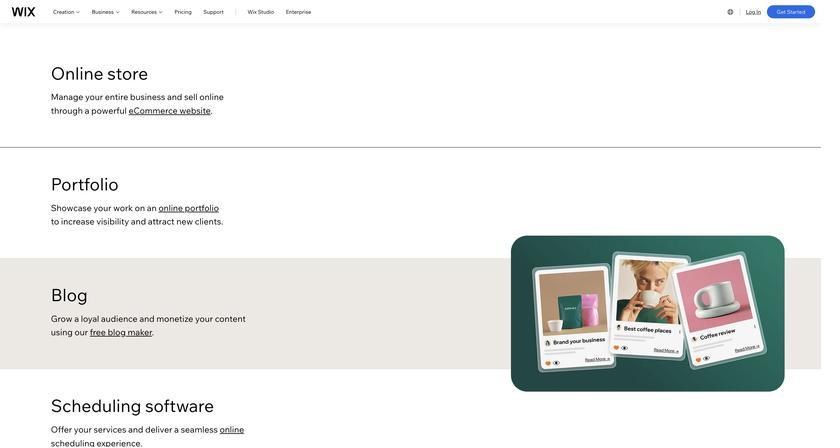 Task type: locate. For each thing, give the bounding box(es) containing it.
1 horizontal spatial .
[[211, 105, 213, 116]]

online inside showcase your work on an online portfolio to increase visibility and attract new clients.
[[159, 202, 183, 213]]

a right deliver at the bottom of the page
[[174, 424, 179, 435]]

loyal
[[81, 313, 99, 324]]

log in link
[[746, 8, 761, 16]]

1 vertical spatial online
[[159, 202, 183, 213]]

2 horizontal spatial a
[[174, 424, 179, 435]]

your inside grow a loyal audience and monetize your content using our
[[195, 313, 213, 324]]

manage your entire business and sell online through a powerful
[[51, 92, 224, 116]]

your inside manage your entire business and sell online through a powerful
[[85, 92, 103, 102]]

resources button
[[131, 8, 163, 16]]

your
[[85, 92, 103, 102], [94, 202, 111, 213], [195, 313, 213, 324], [74, 424, 92, 435]]

scheduling software
[[51, 395, 214, 417]]

your up visibility
[[94, 202, 111, 213]]

scheduling
[[51, 438, 95, 447]]

and up ecommerce website .
[[167, 92, 182, 102]]

your up powerful
[[85, 92, 103, 102]]

0 horizontal spatial a
[[74, 313, 79, 324]]

new
[[177, 216, 193, 227]]

a inside grow a loyal audience and monetize your content using our
[[74, 313, 79, 324]]

0 vertical spatial a
[[85, 105, 89, 116]]

three images representing blog posts, each displaying reader views for the respective posts. image
[[511, 236, 785, 392]]

and down on
[[131, 216, 146, 227]]

get started link
[[767, 5, 815, 18]]

your inside showcase your work on an online portfolio to increase visibility and attract new clients.
[[94, 202, 111, 213]]

your up scheduling
[[74, 424, 92, 435]]

online
[[200, 92, 224, 102], [159, 202, 183, 213], [220, 424, 244, 435]]

a right through
[[85, 105, 89, 116]]

online up attract
[[159, 202, 183, 213]]

creation
[[53, 8, 74, 15]]

and up maker
[[140, 313, 155, 324]]

online inside the online scheduling
[[220, 424, 244, 435]]

2 vertical spatial online
[[220, 424, 244, 435]]

blog
[[51, 284, 88, 306]]

visibility
[[96, 216, 129, 227]]

your for showcase your work on an online portfolio to increase visibility and attract new clients.
[[94, 202, 111, 213]]

a left loyal
[[74, 313, 79, 324]]

attract
[[148, 216, 175, 227]]

scheduling
[[51, 395, 141, 417]]

get
[[777, 8, 786, 15]]

1 vertical spatial a
[[74, 313, 79, 324]]

wix studio link
[[248, 8, 274, 16]]

portfolio
[[51, 173, 119, 195]]

online scheduling
[[51, 424, 244, 447]]

powerful
[[91, 105, 127, 116]]

grow
[[51, 313, 72, 324]]

manage
[[51, 92, 83, 102]]

ecommerce website .
[[129, 105, 213, 116]]

and
[[167, 92, 182, 102], [131, 216, 146, 227], [140, 313, 155, 324], [128, 424, 143, 435]]

log in
[[746, 8, 761, 15]]

portfolio
[[185, 202, 219, 213]]

seamless
[[181, 424, 218, 435]]

a
[[85, 105, 89, 116], [74, 313, 79, 324], [174, 424, 179, 435]]

content
[[215, 313, 246, 324]]

free blog maker .
[[90, 327, 154, 338]]

your left content
[[195, 313, 213, 324]]

increase
[[61, 216, 95, 227]]

1 horizontal spatial a
[[85, 105, 89, 116]]

online scheduling link
[[51, 424, 244, 447]]

audience
[[101, 313, 138, 324]]

ecommerce
[[129, 105, 178, 116]]

online right seamless at the bottom left of page
[[220, 424, 244, 435]]

0 vertical spatial .
[[211, 105, 213, 116]]

using
[[51, 327, 73, 338]]

showcase your work on an online portfolio to increase visibility and attract new clients.
[[51, 202, 223, 227]]

.
[[211, 105, 213, 116], [152, 327, 154, 338]]

0 horizontal spatial .
[[152, 327, 154, 338]]

deliver
[[145, 424, 172, 435]]

screenshot of a booking page for a tennis class. image
[[511, 347, 785, 447]]

0 vertical spatial online
[[200, 92, 224, 102]]

maker
[[128, 327, 152, 338]]

online right sell
[[200, 92, 224, 102]]

and inside grow a loyal audience and monetize your content using our
[[140, 313, 155, 324]]

enterprise
[[286, 8, 311, 15]]



Task type: describe. For each thing, give the bounding box(es) containing it.
online inside manage your entire business and sell online through a powerful
[[200, 92, 224, 102]]

2 vertical spatial a
[[174, 424, 179, 435]]

on
[[135, 202, 145, 213]]

offer your services and deliver a seamless
[[51, 424, 220, 435]]

online
[[51, 62, 104, 84]]

log
[[746, 8, 756, 15]]

support link
[[204, 8, 224, 16]]

offer
[[51, 424, 72, 435]]

in
[[757, 8, 761, 15]]

services
[[94, 424, 126, 435]]

an
[[147, 202, 157, 213]]

1 vertical spatial .
[[152, 327, 154, 338]]

language selector, english selected image
[[727, 8, 735, 16]]

through
[[51, 105, 83, 116]]

business
[[130, 92, 165, 102]]

clients.
[[195, 216, 223, 227]]

wix
[[248, 8, 257, 15]]

creation button
[[53, 8, 80, 16]]

sell
[[184, 92, 198, 102]]

screenshot of a graphic designer's portfolio website. image
[[511, 125, 785, 281]]

business
[[92, 8, 114, 15]]

started
[[787, 8, 806, 15]]

online portfolio link
[[159, 202, 219, 213]]

pricing link
[[175, 8, 192, 16]]

and inside showcase your work on an online portfolio to increase visibility and attract new clients.
[[131, 216, 146, 227]]

and inside manage your entire business and sell online through a powerful
[[167, 92, 182, 102]]

online store
[[51, 62, 148, 84]]

your for offer your services and deliver a seamless
[[74, 424, 92, 435]]

resources
[[131, 8, 157, 15]]

showcase
[[51, 202, 92, 213]]

our
[[75, 327, 88, 338]]

store
[[107, 62, 148, 84]]

support
[[204, 8, 224, 15]]

and left deliver at the bottom of the page
[[128, 424, 143, 435]]

free blog maker link
[[90, 327, 152, 338]]

your for manage your entire business and sell online through a powerful
[[85, 92, 103, 102]]

pricing
[[175, 8, 192, 15]]

an ecommerce website's product page featuring a mobile view of the product details. image
[[511, 14, 785, 170]]

monetize
[[157, 313, 193, 324]]

grow a loyal audience and monetize your content using our
[[51, 313, 246, 338]]

studio
[[258, 8, 274, 15]]

work
[[113, 202, 133, 213]]

a inside manage your entire business and sell online through a powerful
[[85, 105, 89, 116]]

ecommerce website link
[[129, 105, 211, 116]]

website
[[180, 105, 211, 116]]

get started
[[777, 8, 806, 15]]

entire
[[105, 92, 128, 102]]

business button
[[92, 8, 120, 16]]

wix studio
[[248, 8, 274, 15]]

blog
[[108, 327, 126, 338]]

software
[[145, 395, 214, 417]]

free
[[90, 327, 106, 338]]

enterprise link
[[286, 8, 311, 16]]

to
[[51, 216, 59, 227]]



Task type: vqa. For each thing, say whether or not it's contained in the screenshot.
Online Scheduling
yes



